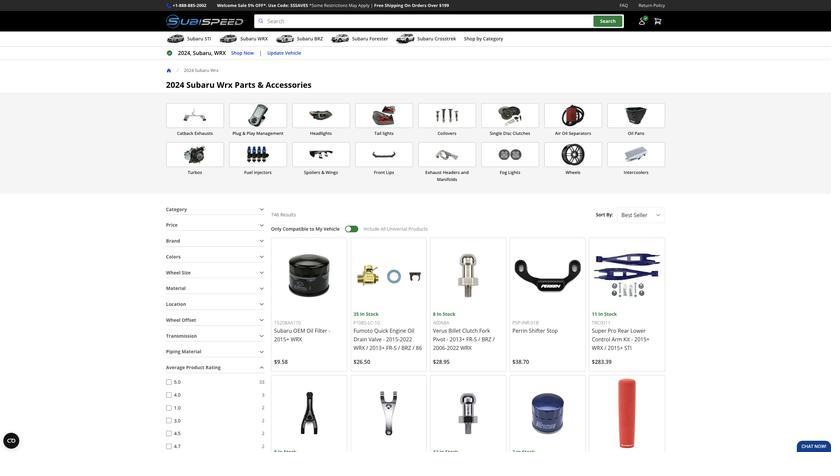 Task type: locate. For each thing, give the bounding box(es) containing it.
2 horizontal spatial &
[[322, 170, 325, 176]]

4 2 from the top
[[262, 444, 265, 450]]

torque solution billet clutch fork pivot - subaru models inc. 2015+ wrx / 2013+ brz image
[[433, 379, 503, 449]]

0 vertical spatial wheel
[[166, 270, 181, 276]]

search input field
[[254, 14, 624, 28]]

2015+ down lower
[[635, 336, 650, 344]]

2024, subaru, wrx
[[178, 50, 226, 57]]

fr- down clutch
[[467, 336, 474, 344]]

0 vertical spatial brz
[[314, 36, 323, 42]]

0 vertical spatial sti
[[205, 36, 211, 42]]

subaru down 15208aa170
[[274, 328, 292, 335]]

arm
[[612, 336, 622, 344]]

offset
[[182, 317, 196, 324]]

fr- inside 35 in stock f108s-lc-10 fumoto quick engine oil drain valve - 2015-2022 wrx / 2013+ fr-s / brz / 86
[[386, 345, 394, 352]]

oil left pans
[[628, 130, 634, 136]]

1 2 from the top
[[262, 405, 265, 411]]

2024 down home icon
[[166, 79, 184, 90]]

lights
[[508, 170, 521, 176]]

verus billet clutch fork pivot - 2013+ fr-s / brz / 2006-2022 wrx image
[[433, 241, 503, 311]]

orders
[[412, 2, 427, 8]]

shop by category
[[464, 36, 503, 42]]

button image
[[638, 17, 646, 25]]

my
[[316, 226, 323, 232]]

fuel injectors image
[[230, 143, 287, 167]]

0 vertical spatial shop
[[464, 36, 476, 42]]

wheel size
[[166, 270, 191, 276]]

1 vertical spatial material
[[182, 349, 201, 355]]

2015+ down 15208aa170
[[274, 336, 289, 344]]

average product rating button
[[166, 363, 265, 373]]

open widget image
[[3, 434, 19, 449]]

free
[[374, 2, 384, 8]]

wheel for wheel offset
[[166, 317, 181, 324]]

- right the valve
[[383, 336, 385, 344]]

1 vertical spatial wrx
[[217, 79, 233, 90]]

0 horizontal spatial 2022
[[400, 336, 412, 344]]

wrx left the parts
[[217, 79, 233, 90]]

& inside "plug & play management" button
[[243, 130, 246, 136]]

torque solution billet chromoly clutch fork - 2015-2022 subaru wrx image
[[354, 379, 424, 449]]

brz left a subaru forester thumbnail image
[[314, 36, 323, 42]]

1 vertical spatial brz
[[482, 336, 492, 344]]

air oil separators image
[[545, 104, 602, 128]]

wrx down drain
[[354, 345, 365, 352]]

1 horizontal spatial s
[[474, 336, 477, 344]]

subaru right a subaru brz thumbnail image
[[297, 36, 313, 42]]

2022 inside '8 in stock a0068a verus billet clutch fork pivot - 2013+ fr-s / brz / 2006-2022 wrx'
[[447, 345, 459, 352]]

rating
[[206, 365, 221, 371]]

stock up the trc0011
[[605, 311, 617, 318]]

1 horizontal spatial brz
[[402, 345, 411, 352]]

0 horizontal spatial s
[[394, 345, 397, 352]]

wrx inside 35 in stock f108s-lc-10 fumoto quick engine oil drain valve - 2015-2022 wrx / 2013+ fr-s / brz / 86
[[354, 345, 365, 352]]

in inside 35 in stock f108s-lc-10 fumoto quick engine oil drain valve - 2015-2022 wrx / 2013+ fr-s / brz / 86
[[360, 311, 365, 318]]

wrx up update
[[258, 36, 268, 42]]

1 horizontal spatial &
[[258, 79, 264, 90]]

product
[[186, 365, 205, 371]]

1 horizontal spatial |
[[371, 2, 373, 8]]

$28.95
[[433, 359, 450, 366]]

&
[[258, 79, 264, 90], [243, 130, 246, 136], [322, 170, 325, 176]]

1 vertical spatial shop
[[231, 50, 242, 56]]

4.7 button
[[166, 444, 171, 450]]

1 horizontal spatial vehicle
[[324, 226, 340, 232]]

0 vertical spatial vehicle
[[285, 50, 301, 56]]

wheel left offset
[[166, 317, 181, 324]]

over
[[428, 2, 438, 8]]

1 in from the left
[[360, 311, 365, 318]]

sssave5
[[290, 2, 308, 8]]

subaru up 2024, subaru, wrx
[[187, 36, 203, 42]]

3 stock from the left
[[605, 311, 617, 318]]

0 horizontal spatial stock
[[366, 311, 379, 318]]

0 horizontal spatial 2013+
[[370, 345, 385, 352]]

2 vertical spatial brz
[[402, 345, 411, 352]]

0 vertical spatial fr-
[[467, 336, 474, 344]]

& right the parts
[[258, 79, 264, 90]]

1 horizontal spatial sti
[[625, 345, 632, 352]]

shop inside "dropdown button"
[[464, 36, 476, 42]]

& for spoilers
[[322, 170, 325, 176]]

subaru for subaru wrx
[[240, 36, 257, 42]]

| right now
[[259, 50, 262, 57]]

in inside 11 in stock trc0011 super pro rear lower control arm kit - 2015+ wrx / 2015+ sti
[[599, 311, 603, 318]]

0 horizontal spatial in
[[360, 311, 365, 318]]

universal
[[387, 226, 408, 232]]

subaru up now
[[240, 36, 257, 42]]

all
[[381, 226, 386, 232]]

subaru for 2024 subaru wrx parts & accessories
[[186, 79, 215, 90]]

1 vertical spatial 2013+
[[370, 345, 385, 352]]

search button
[[594, 16, 623, 27]]

products
[[409, 226, 428, 232]]

subaru left forester
[[352, 36, 368, 42]]

2024 for 2024 subaru wrx
[[184, 67, 194, 73]]

faq link
[[620, 2, 628, 9]]

a subaru brz thumbnail image image
[[276, 34, 295, 44]]

transmission button
[[166, 331, 265, 342]]

update
[[268, 50, 284, 56]]

fumoto
[[354, 328, 373, 335]]

2022 down engine
[[400, 336, 412, 344]]

vehicle down subaru brz dropdown button
[[285, 50, 301, 56]]

1 horizontal spatial shop
[[464, 36, 476, 42]]

wrx down clutch
[[461, 345, 472, 352]]

subaru for subaru forester
[[352, 36, 368, 42]]

subaru for subaru brz
[[297, 36, 313, 42]]

s down 2015-
[[394, 345, 397, 352]]

2013+ down the valve
[[370, 345, 385, 352]]

0 vertical spatial subaru
[[195, 67, 209, 73]]

sti up 'subaru,'
[[205, 36, 211, 42]]

3 in from the left
[[599, 311, 603, 318]]

subispeed logo image
[[166, 14, 244, 28]]

wrx inside dropdown button
[[258, 36, 268, 42]]

a subaru forester thumbnail image image
[[331, 34, 350, 44]]

*some
[[309, 2, 323, 8]]

1.0
[[174, 405, 181, 412]]

1 vertical spatial 2022
[[447, 345, 459, 352]]

1 vertical spatial &
[[243, 130, 246, 136]]

category button
[[166, 205, 265, 215]]

shop for shop now
[[231, 50, 242, 56]]

price button
[[166, 220, 265, 231]]

-
[[329, 328, 330, 335], [383, 336, 385, 344], [447, 336, 449, 344], [632, 336, 633, 344]]

2013+ inside '8 in stock a0068a verus billet clutch fork pivot - 2013+ fr-s / brz / 2006-2022 wrx'
[[450, 336, 465, 344]]

1 horizontal spatial in
[[437, 311, 442, 318]]

& left wings
[[322, 170, 325, 176]]

in right 35
[[360, 311, 365, 318]]

brz inside dropdown button
[[314, 36, 323, 42]]

stock up a0068a
[[443, 311, 456, 318]]

sti inside 11 in stock trc0011 super pro rear lower control arm kit - 2015+ wrx / 2015+ sti
[[625, 345, 632, 352]]

return
[[639, 2, 653, 8]]

shop left now
[[231, 50, 242, 56]]

0 horizontal spatial &
[[243, 130, 246, 136]]

2 vertical spatial &
[[322, 170, 325, 176]]

wrx for 2024 subaru wrx
[[211, 67, 219, 73]]

oil right oem
[[307, 328, 314, 335]]

+1-
[[173, 2, 179, 8]]

single disc clutches image
[[482, 104, 539, 128]]

0 vertical spatial 2022
[[400, 336, 412, 344]]

home image
[[166, 68, 171, 73]]

1 stock from the left
[[366, 311, 379, 318]]

update vehicle button
[[268, 49, 301, 57]]

oil inside button
[[562, 130, 568, 136]]

2015+ down arm
[[608, 345, 623, 352]]

0 horizontal spatial brz
[[314, 36, 323, 42]]

2024 for 2024 subaru wrx parts & accessories
[[166, 79, 184, 90]]

restrictions
[[324, 2, 348, 8]]

subaru down 2024, subaru, wrx
[[195, 67, 209, 73]]

- right filter
[[329, 328, 330, 335]]

lips
[[386, 170, 394, 176]]

oil inside 15208aa170 subaru oem oil filter - 2015+ wrx
[[307, 328, 314, 335]]

trc0011
[[592, 320, 611, 326]]

category
[[483, 36, 503, 42]]

shop for shop by category
[[464, 36, 476, 42]]

brz down fork
[[482, 336, 492, 344]]

2022 down billet
[[447, 345, 459, 352]]

fr- down 2015-
[[386, 345, 394, 352]]

3 2 from the top
[[262, 431, 265, 437]]

lower
[[631, 328, 646, 335]]

5%
[[248, 2, 254, 8]]

material
[[166, 286, 186, 292], [182, 349, 201, 355]]

intercoolers image
[[608, 143, 665, 167]]

off*.
[[255, 2, 267, 8]]

oil inside 35 in stock f108s-lc-10 fumoto quick engine oil drain valve - 2015-2022 wrx / 2013+ fr-s / brz / 86
[[408, 328, 415, 335]]

1 vertical spatial subaru
[[186, 79, 215, 90]]

subaru for subaru crosstrek
[[418, 36, 434, 42]]

oil right air
[[562, 130, 568, 136]]

subaru down the 2024 subaru wrx at left top
[[186, 79, 215, 90]]

wrx
[[258, 36, 268, 42], [214, 50, 226, 57], [291, 336, 302, 344], [354, 345, 365, 352], [461, 345, 472, 352], [592, 345, 603, 352]]

2 wheel from the top
[[166, 317, 181, 324]]

transmission
[[166, 333, 197, 339]]

& inside spoilers & wings button
[[322, 170, 325, 176]]

sti down kit
[[625, 345, 632, 352]]

0 vertical spatial s
[[474, 336, 477, 344]]

0 vertical spatial 2013+
[[450, 336, 465, 344]]

vehicle right my
[[324, 226, 340, 232]]

2
[[262, 405, 265, 411], [262, 418, 265, 424], [262, 431, 265, 437], [262, 444, 265, 450]]

0 vertical spatial material
[[166, 286, 186, 292]]

subaru wrx
[[240, 36, 268, 42]]

play
[[247, 130, 255, 136]]

rear
[[618, 328, 629, 335]]

& left play
[[243, 130, 246, 136]]

0 vertical spatial wrx
[[211, 67, 219, 73]]

average
[[166, 365, 185, 371]]

wrx down 'subaru,'
[[211, 67, 219, 73]]

headlights image
[[293, 104, 350, 128]]

1 vertical spatial |
[[259, 50, 262, 57]]

stock inside 11 in stock trc0011 super pro rear lower control arm kit - 2015+ wrx / 2015+ sti
[[605, 311, 617, 318]]

888-
[[179, 2, 188, 8]]

s down clutch
[[474, 336, 477, 344]]

plug & play management
[[233, 130, 284, 136]]

- right pivot
[[447, 336, 449, 344]]

- inside '8 in stock a0068a verus billet clutch fork pivot - 2013+ fr-s / brz / 2006-2022 wrx'
[[447, 336, 449, 344]]

return policy
[[639, 2, 665, 8]]

separators
[[569, 130, 591, 136]]

headlights
[[310, 130, 332, 136]]

wrx down the a subaru wrx thumbnail image
[[214, 50, 226, 57]]

5.0 button
[[166, 380, 171, 385]]

subaru inside 15208aa170 subaru oem oil filter - 2015+ wrx
[[274, 328, 292, 335]]

2 horizontal spatial in
[[599, 311, 603, 318]]

material up average product rating
[[182, 349, 201, 355]]

1 vertical spatial 2024
[[166, 79, 184, 90]]

verus forged clutch fork - 2006+ subaru wrx image
[[274, 379, 344, 449]]

stock inside 35 in stock f108s-lc-10 fumoto quick engine oil drain valve - 2015-2022 wrx / 2013+ fr-s / brz / 86
[[366, 311, 379, 318]]

material up location
[[166, 286, 186, 292]]

2 in from the left
[[437, 311, 442, 318]]

2 stock from the left
[[443, 311, 456, 318]]

1 horizontal spatial 2022
[[447, 345, 459, 352]]

4.7
[[174, 444, 181, 450]]

wheels image
[[545, 143, 602, 167]]

0 vertical spatial 2024
[[184, 67, 194, 73]]

1 vertical spatial sti
[[625, 345, 632, 352]]

subaru oem oil filter - 2015+ wrx image
[[274, 241, 344, 311]]

vehicle inside update vehicle button
[[285, 50, 301, 56]]

3.0 button
[[166, 419, 171, 424]]

control
[[592, 336, 611, 344]]

2 horizontal spatial brz
[[482, 336, 492, 344]]

stock up lc-
[[366, 311, 379, 318]]

grimmspeed tallboy shift knob, aluminum red - 380008 image
[[592, 379, 662, 449]]

coilovers
[[438, 130, 457, 136]]

in right 8
[[437, 311, 442, 318]]

exhaust headers and manifolds image
[[419, 143, 476, 167]]

0 horizontal spatial 2015+
[[274, 336, 289, 344]]

tail lights button
[[355, 103, 413, 137]]

| left 'free'
[[371, 2, 373, 8]]

a subaru sti thumbnail image image
[[166, 34, 185, 44]]

2 horizontal spatial stock
[[605, 311, 617, 318]]

2 for 4.7
[[262, 444, 265, 450]]

in right 11
[[599, 311, 603, 318]]

2022
[[400, 336, 412, 344], [447, 345, 459, 352]]

1 horizontal spatial stock
[[443, 311, 456, 318]]

welcome
[[217, 2, 237, 8]]

perrin
[[513, 328, 528, 335]]

1.0 button
[[166, 406, 171, 411]]

select... image
[[656, 213, 661, 218]]

1 vertical spatial fr-
[[386, 345, 394, 352]]

stock inside '8 in stock a0068a verus billet clutch fork pivot - 2013+ fr-s / brz / 2006-2022 wrx'
[[443, 311, 456, 318]]

disc
[[503, 130, 512, 136]]

0 horizontal spatial vehicle
[[285, 50, 301, 56]]

1 horizontal spatial fr-
[[467, 336, 474, 344]]

$38.70
[[513, 359, 529, 366]]

2 2 from the top
[[262, 418, 265, 424]]

2013+ down billet
[[450, 336, 465, 344]]

2013+ inside 35 in stock f108s-lc-10 fumoto quick engine oil drain valve - 2015-2022 wrx / 2013+ fr-s / brz / 86
[[370, 345, 385, 352]]

0 horizontal spatial sti
[[205, 36, 211, 42]]

now
[[244, 50, 254, 56]]

code:
[[277, 2, 289, 8]]

stock for billet
[[443, 311, 456, 318]]

brz left 86
[[402, 345, 411, 352]]

8
[[433, 311, 436, 318]]

search
[[601, 18, 616, 24]]

1 vertical spatial wheel
[[166, 317, 181, 324]]

subaru for 2024 subaru wrx
[[195, 67, 209, 73]]

fog lights image
[[482, 143, 539, 167]]

oil right engine
[[408, 328, 415, 335]]

and
[[461, 170, 469, 176]]

0 horizontal spatial fr-
[[386, 345, 394, 352]]

stock for pro
[[605, 311, 617, 318]]

shop left by
[[464, 36, 476, 42]]

air oil separators
[[555, 130, 591, 136]]

subaru sti
[[187, 36, 211, 42]]

in inside '8 in stock a0068a verus billet clutch fork pivot - 2013+ fr-s / brz / 2006-2022 wrx'
[[437, 311, 442, 318]]

valve
[[369, 336, 382, 344]]

front
[[374, 170, 385, 176]]

subaru
[[187, 36, 203, 42], [240, 36, 257, 42], [297, 36, 313, 42], [352, 36, 368, 42], [418, 36, 434, 42], [274, 328, 292, 335]]

wrx down oem
[[291, 336, 302, 344]]

wrx down control
[[592, 345, 603, 352]]

1 vertical spatial s
[[394, 345, 397, 352]]

wheel offset button
[[166, 316, 265, 326]]

pans
[[635, 130, 645, 136]]

piping material
[[166, 349, 201, 355]]

subaru left crosstrek
[[418, 36, 434, 42]]

- right kit
[[632, 336, 633, 344]]

0 horizontal spatial shop
[[231, 50, 242, 56]]

turbos image
[[166, 143, 224, 167]]

2 for 3.0
[[262, 418, 265, 424]]

a subaru crosstrek thumbnail image image
[[396, 34, 415, 44]]

wheel left size
[[166, 270, 181, 276]]

oem
[[293, 328, 305, 335]]

2024 down 2024,
[[184, 67, 194, 73]]

& for plug
[[243, 130, 246, 136]]

billet
[[449, 328, 461, 335]]

material button
[[166, 284, 265, 294]]

wheels button
[[545, 142, 602, 183]]

2006-
[[433, 345, 447, 352]]

0 vertical spatial |
[[371, 2, 373, 8]]

average product rating
[[166, 365, 221, 371]]

plug & play management image
[[230, 104, 287, 128]]

results
[[280, 212, 296, 218]]

1 wheel from the top
[[166, 270, 181, 276]]

1 horizontal spatial 2013+
[[450, 336, 465, 344]]



Task type: vqa. For each thing, say whether or not it's contained in the screenshot.
Management
yes



Task type: describe. For each thing, give the bounding box(es) containing it.
3.0
[[174, 418, 181, 424]]

2 horizontal spatial 2015+
[[635, 336, 650, 344]]

injectors
[[254, 170, 272, 176]]

wrx inside '8 in stock a0068a verus billet clutch fork pivot - 2013+ fr-s / brz / 2006-2022 wrx'
[[461, 345, 472, 352]]

exhausts
[[195, 130, 213, 136]]

piping material button
[[166, 347, 265, 358]]

coilovers image
[[419, 104, 476, 128]]

apply
[[358, 2, 370, 8]]

0 horizontal spatial |
[[259, 50, 262, 57]]

front lips image
[[356, 143, 413, 167]]

location
[[166, 301, 186, 308]]

policy
[[654, 2, 665, 8]]

- inside 15208aa170 subaru oem oil filter - 2015+ wrx
[[329, 328, 330, 335]]

4.5
[[174, 431, 181, 437]]

super pro rear lower control arm kit - 2015+ wrx / 2015+ sti image
[[592, 241, 662, 311]]

fog lights
[[500, 170, 521, 176]]

4.0
[[174, 392, 181, 399]]

*some restrictions may apply | free shipping on orders over $199
[[309, 2, 449, 8]]

by
[[477, 36, 482, 42]]

wrx inside 11 in stock trc0011 super pro rear lower control arm kit - 2015+ wrx / 2015+ sti
[[592, 345, 603, 352]]

clutch
[[462, 328, 478, 335]]

1 horizontal spatial 2015+
[[608, 345, 623, 352]]

2024 subaru wrx parts & accessories
[[166, 79, 312, 90]]

lights
[[383, 130, 394, 136]]

inr-
[[522, 320, 531, 326]]

fork
[[479, 328, 490, 335]]

4.5 button
[[166, 432, 171, 437]]

s inside 35 in stock f108s-lc-10 fumoto quick engine oil drain valve - 2015-2022 wrx / 2013+ fr-s / brz / 86
[[394, 345, 397, 352]]

tail
[[375, 130, 382, 136]]

35 in stock f108s-lc-10 fumoto quick engine oil drain valve - 2015-2022 wrx / 2013+ fr-s / brz / 86
[[354, 311, 422, 352]]

2024 subaru wrx link
[[184, 67, 224, 73]]

tail lights
[[375, 130, 394, 136]]

tail lights image
[[356, 104, 413, 128]]

oil inside button
[[628, 130, 634, 136]]

oil pans image
[[608, 104, 665, 128]]

018
[[531, 320, 539, 326]]

0 vertical spatial &
[[258, 79, 264, 90]]

$26.50
[[354, 359, 370, 366]]

air oil separators button
[[545, 103, 602, 137]]

catback
[[177, 130, 193, 136]]

wheel for wheel size
[[166, 270, 181, 276]]

shop now
[[231, 50, 254, 56]]

exhaust headers and manifolds button
[[418, 142, 476, 183]]

sort by:
[[596, 212, 614, 218]]

sti inside dropdown button
[[205, 36, 211, 42]]

/ inside 11 in stock trc0011 super pro rear lower control arm kit - 2015+ wrx / 2015+ sti
[[605, 345, 607, 352]]

colors
[[166, 254, 181, 260]]

subaru brz button
[[276, 33, 323, 46]]

s inside '8 in stock a0068a verus billet clutch fork pivot - 2013+ fr-s / brz / 2006-2022 wrx'
[[474, 336, 477, 344]]

$9.58
[[274, 359, 288, 366]]

super
[[592, 328, 607, 335]]

in for lc-
[[360, 311, 365, 318]]

oil pans button
[[608, 103, 665, 137]]

accessories
[[266, 79, 312, 90]]

in for super
[[599, 311, 603, 318]]

spoilers & wings image
[[293, 143, 350, 167]]

2015+ inside 15208aa170 subaru oem oil filter - 2015+ wrx
[[274, 336, 289, 344]]

a0068a
[[433, 320, 449, 326]]

wrx for 2024 subaru wrx parts & accessories
[[217, 79, 233, 90]]

single
[[490, 130, 502, 136]]

subaru crosstrek button
[[396, 33, 456, 46]]

- inside 11 in stock trc0011 super pro rear lower control arm kit - 2015+ wrx / 2015+ sti
[[632, 336, 633, 344]]

single disc clutches
[[490, 130, 531, 136]]

price
[[166, 222, 178, 228]]

fr- inside '8 in stock a0068a verus billet clutch fork pivot - 2013+ fr-s / brz / 2006-2022 wrx'
[[467, 336, 474, 344]]

pivot
[[433, 336, 446, 344]]

a subaru wrx thumbnail image image
[[219, 34, 238, 44]]

welcome sale 5% off*. use code: sssave5
[[217, 2, 308, 8]]

catback exhausts image
[[166, 104, 224, 128]]

- inside 35 in stock f108s-lc-10 fumoto quick engine oil drain valve - 2015-2022 wrx / 2013+ fr-s / brz / 86
[[383, 336, 385, 344]]

material inside dropdown button
[[182, 349, 201, 355]]

blitz oil filter - 2015-2022 wrx / 2013+ fr-s / brz / 86 image
[[513, 379, 583, 449]]

sale
[[238, 2, 247, 8]]

wings
[[326, 170, 338, 176]]

subaru wrx button
[[219, 33, 268, 46]]

Select... button
[[618, 207, 665, 223]]

spoilers
[[304, 170, 320, 176]]

drain
[[354, 336, 367, 344]]

spoilers & wings
[[304, 170, 338, 176]]

compatible
[[283, 226, 309, 232]]

catback exhausts button
[[166, 103, 224, 137]]

front lips button
[[355, 142, 413, 183]]

filter
[[315, 328, 327, 335]]

wrx inside 15208aa170 subaru oem oil filter - 2015+ wrx
[[291, 336, 302, 344]]

stock for 10
[[366, 311, 379, 318]]

746 results
[[271, 212, 296, 218]]

brz inside 35 in stock f108s-lc-10 fumoto quick engine oil drain valve - 2015-2022 wrx / 2013+ fr-s / brz / 86
[[402, 345, 411, 352]]

f108s-
[[354, 320, 368, 326]]

fuel
[[244, 170, 253, 176]]

intercoolers button
[[608, 142, 665, 183]]

+1-888-885-2002 link
[[173, 2, 207, 9]]

fumoto quick engine oil drain valve - 2015-2022 wrx / 2013+ fr-s / brz / 86 image
[[354, 241, 424, 311]]

86
[[416, 345, 422, 352]]

coilovers button
[[418, 103, 476, 137]]

psp-inr-018 perrin shifter stop
[[513, 320, 558, 335]]

2002
[[197, 2, 207, 8]]

2022 inside 35 in stock f108s-lc-10 fumoto quick engine oil drain valve - 2015-2022 wrx / 2013+ fr-s / brz / 86
[[400, 336, 412, 344]]

air
[[555, 130, 561, 136]]

2 for 4.5
[[262, 431, 265, 437]]

brz inside '8 in stock a0068a verus billet clutch fork pivot - 2013+ fr-s / brz / 2006-2022 wrx'
[[482, 336, 492, 344]]

746
[[271, 212, 279, 218]]

single disc clutches button
[[481, 103, 539, 137]]

management
[[256, 130, 284, 136]]

shop now link
[[231, 49, 254, 57]]

wheels
[[566, 170, 581, 176]]

plug & play management button
[[229, 103, 287, 137]]

front lips
[[374, 170, 394, 176]]

may
[[349, 2, 357, 8]]

headers
[[443, 170, 460, 176]]

wheel size button
[[166, 268, 265, 278]]

885-
[[188, 2, 197, 8]]

subaru forester button
[[331, 33, 388, 46]]

11 in stock trc0011 super pro rear lower control arm kit - 2015+ wrx / 2015+ sti
[[592, 311, 650, 352]]

faq
[[620, 2, 628, 8]]

in for verus
[[437, 311, 442, 318]]

include all universal products
[[364, 226, 428, 232]]

4.0 button
[[166, 393, 171, 398]]

subaru for subaru sti
[[187, 36, 203, 42]]

2 for 1.0
[[262, 405, 265, 411]]

1 vertical spatial vehicle
[[324, 226, 340, 232]]

perrin shifter stop image
[[513, 241, 583, 311]]

material inside dropdown button
[[166, 286, 186, 292]]



